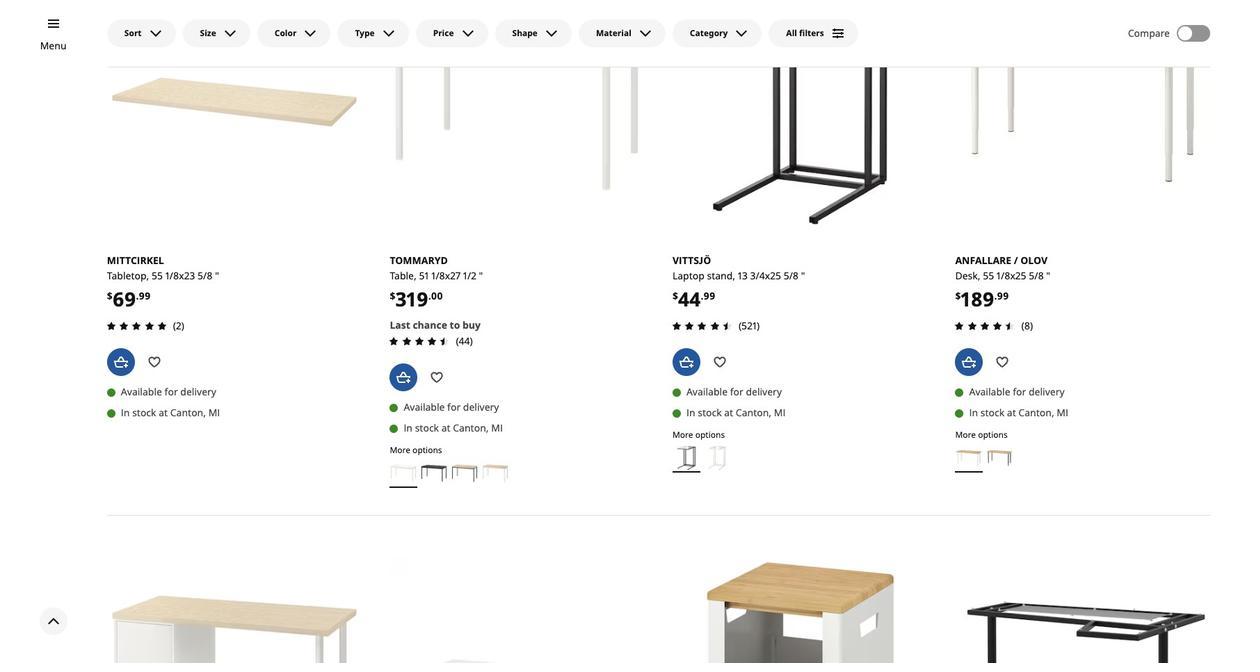 Task type: vqa. For each thing, say whether or not it's contained in the screenshot.
the 5/8 inside Vittsjö Laptop Stand, 13 3/4X25 5/8 " $ 44 . 99
yes



Task type: locate. For each thing, give the bounding box(es) containing it.
available for delivery
[[121, 386, 216, 399], [686, 386, 782, 399], [969, 386, 1065, 399], [404, 401, 499, 414]]

$ inside tommaryd table, 51 1/8x27 1/2 " $ 319 . 00
[[390, 289, 395, 302]]

0 horizontal spatial more
[[390, 445, 410, 457]]

(521)
[[739, 320, 760, 333]]

5/8 inside anfallare / olov desk, 55 1/8x25 5/8 " $ 189 . 99
[[1029, 269, 1044, 282]]

13
[[738, 269, 748, 282]]

. down laptop at right top
[[701, 289, 704, 302]]

category button
[[673, 19, 762, 47]]

delivery down (521)
[[746, 386, 782, 399]]

99 right 69
[[139, 289, 151, 302]]

mittcirkel
[[107, 254, 164, 267]]

for down (44)
[[447, 401, 461, 414]]

more
[[673, 429, 693, 441], [955, 429, 976, 441], [390, 445, 410, 457]]

available down review: 4.7 out of 5 stars. total reviews: 44 image
[[404, 401, 445, 414]]

1/8x23
[[165, 269, 195, 282]]

available
[[121, 386, 162, 399], [686, 386, 728, 399], [969, 386, 1010, 399], [404, 401, 445, 414]]

$ down laptop at right top
[[673, 289, 678, 302]]

available down review: 5 out of 5 stars. total reviews: 2 image
[[121, 386, 162, 399]]

tommaryd
[[390, 254, 448, 267]]

1 horizontal spatial more
[[673, 429, 693, 441]]

$ down desk,
[[955, 289, 961, 302]]

4 . from the left
[[994, 289, 997, 302]]

mi for 44
[[774, 407, 786, 420]]

delivery for 69
[[180, 386, 216, 399]]

desk,
[[955, 269, 980, 282]]

material button
[[579, 19, 666, 47]]

. inside anfallare / olov desk, 55 1/8x25 5/8 " $ 189 . 99
[[994, 289, 997, 302]]

buy
[[463, 319, 481, 332]]

$
[[107, 289, 113, 302], [673, 289, 678, 302], [390, 289, 395, 302], [955, 289, 961, 302]]

2 horizontal spatial options
[[978, 429, 1008, 441]]

available down review: 4.4 out of 5 stars. total reviews: 8 image
[[969, 386, 1010, 399]]

available for delivery down (521)
[[686, 386, 782, 399]]

2 $ from the left
[[673, 289, 678, 302]]

.
[[136, 289, 139, 302], [701, 289, 704, 302], [428, 289, 431, 302], [994, 289, 997, 302]]

available for delivery down the (8)
[[969, 386, 1065, 399]]

canton,
[[170, 407, 206, 420], [736, 407, 771, 420], [1019, 407, 1054, 420], [453, 422, 489, 435]]

delivery
[[180, 386, 216, 399], [746, 386, 782, 399], [1029, 386, 1065, 399], [463, 401, 499, 414]]

1 55 from the left
[[152, 269, 163, 282]]

options
[[695, 429, 725, 441], [978, 429, 1008, 441], [413, 445, 442, 457]]

menu
[[40, 39, 66, 52]]

0 horizontal spatial options
[[413, 445, 442, 457]]

2 . from the left
[[701, 289, 704, 302]]

5/8 down olov
[[1029, 269, 1044, 282]]

in
[[121, 407, 130, 420], [686, 407, 695, 420], [969, 407, 978, 420], [404, 422, 412, 435]]

" right 1/2
[[479, 269, 483, 282]]

2 horizontal spatial 5/8
[[1029, 269, 1044, 282]]

delivery down the (8)
[[1029, 386, 1065, 399]]

" inside tommaryd table, 51 1/8x27 1/2 " $ 319 . 00
[[479, 269, 483, 282]]

51
[[419, 269, 429, 282]]

55 left 1/8x23
[[152, 269, 163, 282]]

last chance to buy
[[390, 319, 481, 332]]

(44)
[[456, 335, 473, 348]]

4 " from the left
[[1046, 269, 1050, 282]]

2 horizontal spatial more options
[[955, 429, 1008, 441]]

shape
[[512, 27, 538, 39]]

2 99 from the left
[[704, 289, 715, 302]]

last
[[390, 319, 410, 332]]

available for delivery for 319
[[404, 401, 499, 414]]

for down (2)
[[165, 386, 178, 399]]

1 horizontal spatial options
[[695, 429, 725, 441]]

"
[[215, 269, 219, 282], [801, 269, 805, 282], [479, 269, 483, 282], [1046, 269, 1050, 282]]

1 horizontal spatial 99
[[704, 289, 715, 302]]

$ down table,
[[390, 289, 395, 302]]

1 horizontal spatial 55
[[983, 269, 994, 282]]

color button
[[257, 19, 331, 47]]

. inside vittsjö laptop stand, 13 3/4x25 5/8 " $ 44 . 99
[[701, 289, 704, 302]]

at
[[159, 407, 168, 420], [724, 407, 733, 420], [1007, 407, 1016, 420], [441, 422, 450, 435]]

olov
[[1021, 254, 1048, 267]]

0 horizontal spatial 55
[[152, 269, 163, 282]]

table,
[[390, 269, 416, 282]]

available for delivery down (2)
[[121, 386, 216, 399]]

mi for 69
[[208, 407, 220, 420]]

more options
[[673, 429, 725, 441], [955, 429, 1008, 441], [390, 445, 442, 457]]

all
[[786, 27, 797, 39]]

delivery for 44
[[746, 386, 782, 399]]

in stock at canton, mi
[[121, 407, 220, 420], [686, 407, 786, 420], [969, 407, 1068, 420], [404, 422, 503, 435]]

sort button
[[107, 19, 176, 47]]

compare
[[1128, 26, 1170, 40]]

4 $ from the left
[[955, 289, 961, 302]]

delivery down (2)
[[180, 386, 216, 399]]

. inside tommaryd table, 51 1/8x27 1/2 " $ 319 . 00
[[428, 289, 431, 302]]

55
[[152, 269, 163, 282], [983, 269, 994, 282]]

2 55 from the left
[[983, 269, 994, 282]]

for for 69
[[165, 386, 178, 399]]

2 horizontal spatial 99
[[997, 289, 1009, 302]]

category
[[690, 27, 728, 39]]

options for 319
[[413, 445, 442, 457]]

3 $ from the left
[[390, 289, 395, 302]]

99 right the 44
[[704, 289, 715, 302]]

for down the (8)
[[1013, 386, 1026, 399]]

mi
[[208, 407, 220, 420], [774, 407, 786, 420], [1057, 407, 1068, 420], [491, 422, 503, 435]]

1 horizontal spatial more options
[[673, 429, 725, 441]]

1 . from the left
[[136, 289, 139, 302]]

$ down the tabletop,
[[107, 289, 113, 302]]

99 down '1/8x25'
[[997, 289, 1009, 302]]

review: 4.4 out of 5 stars. total reviews: 8 image
[[951, 318, 1019, 335]]

0 horizontal spatial 5/8
[[198, 269, 213, 282]]

55 down anfallare
[[983, 269, 994, 282]]

tabletop,
[[107, 269, 149, 282]]

in stock at canton, mi for 319
[[404, 422, 503, 435]]

. down the tabletop,
[[136, 289, 139, 302]]

available down review: 4.7 out of 5 stars. total reviews: 521 image
[[686, 386, 728, 399]]

in for 189
[[969, 407, 978, 420]]

more for 319
[[390, 445, 410, 457]]

. down '1/8x25'
[[994, 289, 997, 302]]

in for 319
[[404, 422, 412, 435]]

/
[[1014, 254, 1018, 267]]

1 99 from the left
[[139, 289, 151, 302]]

all filters button
[[769, 19, 858, 47]]

vittsjö
[[673, 254, 711, 267]]

55 inside "mittcirkel tabletop, 55 1/8x23 5/8 " $ 69 . 99"
[[152, 269, 163, 282]]

5/8 right 3/4x25
[[784, 269, 799, 282]]

5/8 inside vittsjö laptop stand, 13 3/4x25 5/8 " $ 44 . 99
[[784, 269, 799, 282]]

canton, for 189
[[1019, 407, 1054, 420]]

. down 51
[[428, 289, 431, 302]]

stand,
[[707, 269, 735, 282]]

stock for 44
[[698, 407, 722, 420]]

1 " from the left
[[215, 269, 219, 282]]

" inside vittsjö laptop stand, 13 3/4x25 5/8 " $ 44 . 99
[[801, 269, 805, 282]]

2 " from the left
[[801, 269, 805, 282]]

1 5/8 from the left
[[198, 269, 213, 282]]

5/8
[[198, 269, 213, 282], [784, 269, 799, 282], [1029, 269, 1044, 282]]

" right 1/8x23
[[215, 269, 219, 282]]

for
[[165, 386, 178, 399], [730, 386, 743, 399], [1013, 386, 1026, 399], [447, 401, 461, 414]]

5/8 right 1/8x23
[[198, 269, 213, 282]]

for down (521)
[[730, 386, 743, 399]]

1 horizontal spatial 5/8
[[784, 269, 799, 282]]

3 . from the left
[[428, 289, 431, 302]]

stock
[[132, 407, 156, 420], [698, 407, 722, 420], [981, 407, 1005, 420], [415, 422, 439, 435]]

2 5/8 from the left
[[784, 269, 799, 282]]

available for delivery down (44)
[[404, 401, 499, 414]]

2 horizontal spatial more
[[955, 429, 976, 441]]

review: 4.7 out of 5 stars. total reviews: 521 image
[[668, 318, 736, 335]]

1 $ from the left
[[107, 289, 113, 302]]

to
[[450, 319, 460, 332]]

" down olov
[[1046, 269, 1050, 282]]

delivery for 189
[[1029, 386, 1065, 399]]

3 5/8 from the left
[[1029, 269, 1044, 282]]

mittcirkel tabletop, 55 1/8x23 5/8 " $ 69 . 99
[[107, 254, 219, 312]]

anfallare
[[955, 254, 1011, 267]]

(8)
[[1021, 320, 1033, 333]]

99
[[139, 289, 151, 302], [704, 289, 715, 302], [997, 289, 1009, 302]]

0 horizontal spatial more options
[[390, 445, 442, 457]]

delivery down (44)
[[463, 401, 499, 414]]

3 " from the left
[[479, 269, 483, 282]]

" right 3/4x25
[[801, 269, 805, 282]]

3 99 from the left
[[997, 289, 1009, 302]]

0 horizontal spatial 99
[[139, 289, 151, 302]]

in for 69
[[121, 407, 130, 420]]

stock for 319
[[415, 422, 439, 435]]



Task type: describe. For each thing, give the bounding box(es) containing it.
at for 319
[[441, 422, 450, 435]]

319
[[395, 286, 428, 312]]

5/8 inside "mittcirkel tabletop, 55 1/8x23 5/8 " $ 69 . 99"
[[198, 269, 213, 282]]

$ inside vittsjö laptop stand, 13 3/4x25 5/8 " $ 44 . 99
[[673, 289, 678, 302]]

material
[[596, 27, 631, 39]]

for for 44
[[730, 386, 743, 399]]

tommaryd table, 51 1/8x27 1/2 " $ 319 . 00
[[390, 254, 483, 312]]

chance
[[413, 319, 447, 332]]

type
[[355, 27, 375, 39]]

99 inside "mittcirkel tabletop, 55 1/8x23 5/8 " $ 69 . 99"
[[139, 289, 151, 302]]

options for 44
[[695, 429, 725, 441]]

69
[[113, 286, 136, 312]]

color
[[275, 27, 297, 39]]

available for 319
[[404, 401, 445, 414]]

review: 4.7 out of 5 stars. total reviews: 44 image
[[386, 334, 453, 350]]

for for 319
[[447, 401, 461, 414]]

price button
[[416, 19, 488, 47]]

menu button
[[40, 38, 66, 54]]

review: 5 out of 5 stars. total reviews: 2 image
[[103, 318, 170, 335]]

available for 69
[[121, 386, 162, 399]]

stock for 69
[[132, 407, 156, 420]]

00
[[431, 289, 443, 302]]

for for 189
[[1013, 386, 1026, 399]]

1/8x27
[[431, 269, 461, 282]]

in stock at canton, mi for 69
[[121, 407, 220, 420]]

canton, for 319
[[453, 422, 489, 435]]

$ inside anfallare / olov desk, 55 1/8x25 5/8 " $ 189 . 99
[[955, 289, 961, 302]]

type button
[[338, 19, 409, 47]]

. inside "mittcirkel tabletop, 55 1/8x23 5/8 " $ 69 . 99"
[[136, 289, 139, 302]]

(2)
[[173, 320, 184, 333]]

available for delivery for 69
[[121, 386, 216, 399]]

more options for 44
[[673, 429, 725, 441]]

all filters
[[786, 27, 824, 39]]

at for 69
[[159, 407, 168, 420]]

more options for 319
[[390, 445, 442, 457]]

canton, for 44
[[736, 407, 771, 420]]

more for 44
[[673, 429, 693, 441]]

delivery for 319
[[463, 401, 499, 414]]

in stock at canton, mi for 44
[[686, 407, 786, 420]]

" inside anfallare / olov desk, 55 1/8x25 5/8 " $ 189 . 99
[[1046, 269, 1050, 282]]

in for 44
[[686, 407, 695, 420]]

sort
[[124, 27, 142, 39]]

vittsjö laptop stand, 13 3/4x25 5/8 " $ 44 . 99
[[673, 254, 805, 312]]

$ inside "mittcirkel tabletop, 55 1/8x23 5/8 " $ 69 . 99"
[[107, 289, 113, 302]]

more options for 189
[[955, 429, 1008, 441]]

options for 189
[[978, 429, 1008, 441]]

shape button
[[495, 19, 572, 47]]

price
[[433, 27, 454, 39]]

99 inside vittsjö laptop stand, 13 3/4x25 5/8 " $ 44 . 99
[[704, 289, 715, 302]]

available for delivery for 189
[[969, 386, 1065, 399]]

more for 189
[[955, 429, 976, 441]]

in stock at canton, mi for 189
[[969, 407, 1068, 420]]

filters
[[799, 27, 824, 39]]

anfallare / olov desk, 55 1/8x25 5/8 " $ 189 . 99
[[955, 254, 1050, 312]]

available for 189
[[969, 386, 1010, 399]]

available for delivery for 44
[[686, 386, 782, 399]]

laptop
[[673, 269, 705, 282]]

at for 189
[[1007, 407, 1016, 420]]

mi for 189
[[1057, 407, 1068, 420]]

at for 44
[[724, 407, 733, 420]]

size
[[200, 27, 216, 39]]

stock for 189
[[981, 407, 1005, 420]]

1/2
[[463, 269, 476, 282]]

canton, for 69
[[170, 407, 206, 420]]

3/4x25
[[750, 269, 781, 282]]

size button
[[183, 19, 250, 47]]

44
[[678, 286, 701, 312]]

1/8x25
[[997, 269, 1026, 282]]

" inside "mittcirkel tabletop, 55 1/8x23 5/8 " $ 69 . 99"
[[215, 269, 219, 282]]

99 inside anfallare / olov desk, 55 1/8x25 5/8 " $ 189 . 99
[[997, 289, 1009, 302]]

189
[[961, 286, 994, 312]]

55 inside anfallare / olov desk, 55 1/8x25 5/8 " $ 189 . 99
[[983, 269, 994, 282]]

mi for 319
[[491, 422, 503, 435]]

available for 44
[[686, 386, 728, 399]]



